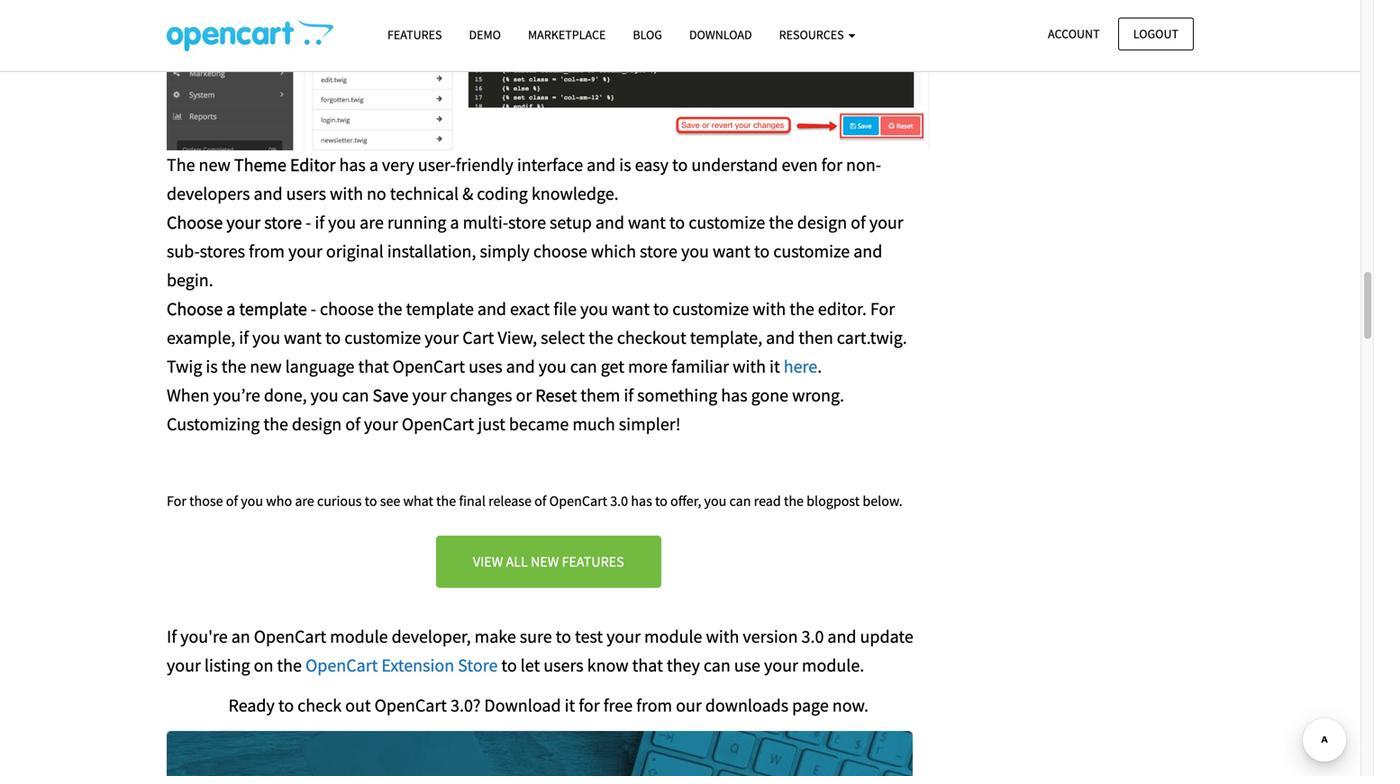 Task type: describe. For each thing, give the bounding box(es) containing it.
offer,
[[670, 492, 701, 510]]

ready
[[228, 695, 275, 717]]

downloads
[[705, 695, 789, 717]]

release
[[489, 492, 532, 510]]

make
[[475, 626, 516, 649]]

it inside - choose the template and exact file you want to customize with the editor. for example, if you want to customize your cart view, select the checkout template, and then cart.twig. twig is the new language that opencart uses and you can get more familiar with it here . when you're done, you can save your changes or reset them if something has gone wrong. customizing the design of your opencart just became much simpler!
[[770, 355, 780, 378]]

simply
[[480, 240, 530, 263]]

simpler!
[[619, 413, 681, 436]]

2 opencart version 3.0.0.0 available to download now image from the top
[[167, 19, 333, 51]]

the up then
[[790, 298, 814, 320]]

can left save
[[342, 384, 369, 407]]

design inside - if you are running a multi-store setup and want to customize the design of your sub-stores from your original installation, simply choose which store you want to customize and begin. choose a template
[[797, 211, 847, 234]]

an
[[231, 626, 250, 649]]

for inside - choose the template and exact file you want to customize with the editor. for example, if you want to customize your cart view, select the checkout template, and then cart.twig. twig is the new language that opencart uses and you can get more familiar with it here . when you're done, you can save your changes or reset them if something has gone wrong. customizing the design of your opencart just became much simpler!
[[870, 298, 895, 320]]

opencart down extension
[[374, 695, 447, 717]]

gone
[[751, 384, 789, 407]]

.
[[817, 355, 822, 378]]

cart
[[462, 327, 494, 349]]

those
[[189, 492, 223, 510]]

the new theme editor
[[167, 154, 336, 176]]

reset
[[536, 384, 577, 407]]

non-
[[846, 154, 881, 176]]

your left cart
[[425, 327, 459, 349]]

and inside if you're an opencart module developer, make sure to test your module with version 3.0 and update your listing on the
[[828, 626, 857, 649]]

more
[[628, 355, 668, 378]]

begin.
[[167, 269, 213, 291]]

logout link
[[1118, 18, 1194, 50]]

editor.
[[818, 298, 867, 320]]

and up editor.
[[854, 240, 883, 263]]

changes
[[450, 384, 512, 407]]

running
[[387, 211, 447, 234]]

- if you are running a multi-store setup and want to customize the design of your sub-stores from your original installation, simply choose which store you want to customize and begin. choose a template
[[167, 211, 904, 320]]

and up knowledge.
[[587, 154, 616, 176]]

the
[[167, 154, 195, 176]]

interface
[[517, 154, 583, 176]]

blog
[[633, 27, 662, 43]]

you down the language
[[311, 384, 338, 407]]

with up template,
[[753, 298, 786, 320]]

if inside - if you are running a multi-store setup and want to customize the design of your sub-stores from your original installation, simply choose which store you want to customize and begin. choose a template
[[315, 211, 325, 234]]

3 opencart version 3.0.0.0 available to download now image from the top
[[167, 732, 913, 777]]

customize up template,
[[672, 298, 749, 320]]

much
[[572, 413, 615, 436]]

when
[[167, 384, 209, 407]]

users inside has a very user-friendly interface and is easy to understand even for non- developers and users with no technical & coding knowledge. choose your store
[[286, 182, 326, 205]]

curious
[[317, 492, 362, 510]]

new
[[531, 553, 559, 571]]

friendly
[[456, 154, 513, 176]]

your down if
[[167, 655, 201, 677]]

customize down understand
[[689, 211, 765, 234]]

just
[[478, 413, 505, 436]]

you up done,
[[252, 327, 280, 349]]

extension
[[382, 655, 454, 677]]

checkout
[[617, 327, 686, 349]]

easy
[[635, 154, 669, 176]]

version
[[743, 626, 798, 649]]

they
[[667, 655, 700, 677]]

coding
[[477, 182, 528, 205]]

3.0 inside if you're an opencart module developer, make sure to test your module with version 3.0 and update your listing on the
[[802, 626, 824, 649]]

opencart inside if you're an opencart module developer, make sure to test your module with version 3.0 and update your listing on the
[[254, 626, 326, 649]]

- for if
[[306, 211, 311, 234]]

editor
[[290, 154, 336, 176]]

design inside - choose the template and exact file you want to customize with the editor. for example, if you want to customize your cart view, select the checkout template, and then cart.twig. twig is the new language that opencart uses and you can get more familiar with it here . when you're done, you can save your changes or reset them if something has gone wrong. customizing the design of your opencart just became much simpler!
[[292, 413, 342, 436]]

stores
[[200, 240, 245, 263]]

file
[[554, 298, 577, 320]]

1 opencart version 3.0.0.0 available to download now image from the top
[[167, 0, 930, 150]]

here
[[784, 355, 817, 378]]

with inside if you're an opencart module developer, make sure to test your module with version 3.0 and update your listing on the
[[706, 626, 739, 649]]

the left final
[[436, 492, 456, 510]]

want up checkout
[[612, 298, 650, 320]]

is inside has a very user-friendly interface and is easy to understand even for non- developers and users with no technical & coding knowledge. choose your store
[[619, 154, 631, 176]]

who
[[266, 492, 292, 510]]

is inside - choose the template and exact file you want to customize with the editor. for example, if you want to customize your cart view, select the checkout template, and then cart.twig. twig is the new language that opencart uses and you can get more familiar with it here . when you're done, you can save your changes or reset them if something has gone wrong. customizing the design of your opencart just became much simpler!
[[206, 355, 218, 378]]

very
[[382, 154, 414, 176]]

download inside 'link'
[[689, 27, 752, 43]]

the up get
[[589, 327, 613, 349]]

technical
[[390, 182, 459, 205]]

view all new features link
[[436, 536, 661, 589]]

final
[[459, 492, 486, 510]]

module.
[[802, 655, 864, 677]]

now.
[[832, 695, 869, 717]]

a inside has a very user-friendly interface and is easy to understand even for non- developers and users with no technical & coding knowledge. choose your store
[[369, 154, 378, 176]]

and up cart
[[477, 298, 506, 320]]

blog link
[[619, 19, 676, 51]]

understand
[[691, 154, 778, 176]]

select
[[541, 327, 585, 349]]

- for choose
[[311, 298, 316, 320]]

your up know
[[607, 626, 641, 649]]

your down version
[[764, 655, 798, 677]]

opencart extension store to let users know that they can use your module.
[[305, 655, 864, 677]]

1 vertical spatial are
[[295, 492, 314, 510]]

resources link
[[766, 19, 869, 51]]

template inside - choose the template and exact file you want to customize with the editor. for example, if you want to customize your cart view, select the checkout template, and then cart.twig. twig is the new language that opencart uses and you can get more familiar with it here . when you're done, you can save your changes or reset them if something has gone wrong. customizing the design of your opencart just became much simpler!
[[406, 298, 474, 320]]

the down the original at left
[[378, 298, 402, 320]]

exact
[[510, 298, 550, 320]]

listing
[[204, 655, 250, 677]]

account link
[[1033, 18, 1115, 50]]

wrong.
[[792, 384, 844, 407]]

to inside if you're an opencart module developer, make sure to test your module with version 3.0 and update your listing on the
[[556, 626, 571, 649]]

something
[[637, 384, 718, 407]]

view,
[[498, 327, 537, 349]]

choose inside has a very user-friendly interface and is easy to understand even for non- developers and users with no technical & coding knowledge. choose your store
[[167, 211, 223, 234]]

of right 'release'
[[534, 492, 547, 510]]

can left "use"
[[704, 655, 731, 677]]

1 horizontal spatial has
[[631, 492, 652, 510]]

with inside has a very user-friendly interface and is easy to understand even for non- developers and users with no technical & coding knowledge. choose your store
[[330, 182, 363, 205]]

cart.twig.
[[837, 327, 907, 349]]

to inside has a very user-friendly interface and is easy to understand even for non- developers and users with no technical & coding knowledge. choose your store
[[672, 154, 688, 176]]

familiar
[[671, 355, 729, 378]]

template,
[[690, 327, 762, 349]]

can left get
[[570, 355, 597, 378]]

resources
[[779, 27, 847, 43]]

then
[[799, 327, 833, 349]]

your left the original at left
[[288, 240, 323, 263]]

if
[[167, 626, 177, 649]]

example,
[[167, 327, 235, 349]]

choose inside - if you are running a multi-store setup and want to customize the design of your sub-stores from your original installation, simply choose which store you want to customize and begin. choose a template
[[167, 298, 223, 320]]

them
[[581, 384, 620, 407]]

done,
[[264, 384, 307, 407]]

all
[[506, 553, 528, 571]]

became
[[509, 413, 569, 436]]

0 horizontal spatial if
[[239, 327, 249, 349]]

of inside - choose the template and exact file you want to customize with the editor. for example, if you want to customize your cart view, select the checkout template, and then cart.twig. twig is the new language that opencart uses and you can get more familiar with it here . when you're done, you can save your changes or reset them if something has gone wrong. customizing the design of your opencart just became much simpler!
[[345, 413, 360, 436]]

twig
[[167, 355, 202, 378]]

download link
[[676, 19, 766, 51]]

the up you're on the left of page
[[221, 355, 246, 378]]

2 horizontal spatial store
[[640, 240, 678, 263]]

opencart up out
[[305, 655, 378, 677]]

you up reset
[[539, 355, 567, 378]]

for inside has a very user-friendly interface and is easy to understand even for non- developers and users with no technical & coding knowledge. choose your store
[[821, 154, 843, 176]]

blogpost
[[807, 492, 860, 510]]

has inside - choose the template and exact file you want to customize with the editor. for example, if you want to customize your cart view, select the checkout template, and then cart.twig. twig is the new language that opencart uses and you can get more familiar with it here . when you're done, you can save your changes or reset them if something has gone wrong. customizing the design of your opencart just became much simpler!
[[721, 384, 748, 407]]

know
[[587, 655, 629, 677]]

and up the which
[[596, 211, 624, 234]]

the right read
[[784, 492, 804, 510]]

view
[[473, 553, 503, 571]]

setup
[[550, 211, 592, 234]]

no
[[367, 182, 386, 205]]

and down theme
[[254, 182, 283, 205]]



Task type: vqa. For each thing, say whether or not it's contained in the screenshot.
roles.
no



Task type: locate. For each thing, give the bounding box(es) containing it.
logout
[[1133, 26, 1179, 42]]

1 horizontal spatial if
[[315, 211, 325, 234]]

0 vertical spatial choose
[[167, 211, 223, 234]]

and up 'here'
[[766, 327, 795, 349]]

0 horizontal spatial features
[[387, 27, 442, 43]]

developers
[[167, 182, 250, 205]]

1 vertical spatial choose
[[167, 298, 223, 320]]

&
[[462, 182, 473, 205]]

- inside - choose the template and exact file you want to customize with the editor. for example, if you want to customize your cart view, select the checkout template, and then cart.twig. twig is the new language that opencart uses and you can get more familiar with it here . when you're done, you can save your changes or reset them if something has gone wrong. customizing the design of your opencart just became much simpler!
[[311, 298, 316, 320]]

choose down begin.
[[167, 298, 223, 320]]

choose down the original at left
[[320, 298, 374, 320]]

opencart up the view all new features link
[[549, 492, 607, 510]]

and up module. at bottom
[[828, 626, 857, 649]]

1 horizontal spatial for
[[821, 154, 843, 176]]

the inside if you're an opencart module developer, make sure to test your module with version 3.0 and update your listing on the
[[277, 655, 302, 677]]

2 horizontal spatial a
[[450, 211, 459, 234]]

if right 'example,' in the left top of the page
[[239, 327, 249, 349]]

0 vertical spatial if
[[315, 211, 325, 234]]

user-
[[418, 154, 456, 176]]

0 horizontal spatial design
[[292, 413, 342, 436]]

has left offer,
[[631, 492, 652, 510]]

with up gone
[[733, 355, 766, 378]]

or
[[516, 384, 532, 407]]

update
[[860, 626, 914, 649]]

0 vertical spatial for
[[870, 298, 895, 320]]

1 vertical spatial 3.0
[[802, 626, 824, 649]]

for left free
[[579, 695, 600, 717]]

original
[[326, 240, 384, 263]]

use
[[734, 655, 761, 677]]

for left those
[[167, 492, 186, 510]]

0 horizontal spatial it
[[565, 695, 575, 717]]

opencart up save
[[393, 355, 465, 378]]

1 horizontal spatial is
[[619, 154, 631, 176]]

that
[[358, 355, 389, 378], [632, 655, 663, 677]]

are right who
[[295, 492, 314, 510]]

0 vertical spatial is
[[619, 154, 631, 176]]

customize up editor.
[[773, 240, 850, 263]]

module up the opencart extension store 'link' on the left bottom of the page
[[330, 626, 388, 649]]

0 vertical spatial are
[[360, 211, 384, 234]]

the down done,
[[263, 413, 288, 436]]

you're
[[213, 384, 260, 407]]

for those of you who are curious to see what the final release of opencart 3.0 has to offer, you can read the blogpost below.
[[167, 492, 903, 510]]

0 vertical spatial that
[[358, 355, 389, 378]]

template inside - if you are running a multi-store setup and want to customize the design of your sub-stores from your original installation, simply choose which store you want to customize and begin. choose a template
[[239, 298, 307, 320]]

below.
[[863, 492, 903, 510]]

opencart version 3.0.0.0 available to download now image
[[167, 0, 930, 150], [167, 19, 333, 51], [167, 732, 913, 777]]

- inside - if you are running a multi-store setup and want to customize the design of your sub-stores from your original installation, simply choose which store you want to customize and begin. choose a template
[[306, 211, 311, 234]]

of down non-
[[851, 211, 866, 234]]

from inside - if you are running a multi-store setup and want to customize the design of your sub-stores from your original installation, simply choose which store you want to customize and begin. choose a template
[[249, 240, 285, 263]]

design down even
[[797, 211, 847, 234]]

customize
[[689, 211, 765, 234], [773, 240, 850, 263], [672, 298, 749, 320], [344, 327, 421, 349]]

you right offer,
[[704, 492, 727, 510]]

0 vertical spatial for
[[821, 154, 843, 176]]

has a very user-friendly interface and is easy to understand even for non- developers and users with no technical & coding knowledge. choose your store
[[167, 154, 881, 234]]

1 vertical spatial is
[[206, 355, 218, 378]]

of right those
[[226, 492, 238, 510]]

2 module from the left
[[644, 626, 702, 649]]

from
[[249, 240, 285, 263], [636, 695, 672, 717]]

can left read
[[729, 492, 751, 510]]

get
[[601, 355, 624, 378]]

1 vertical spatial a
[[450, 211, 459, 234]]

0 vertical spatial from
[[249, 240, 285, 263]]

store down theme
[[264, 211, 302, 234]]

0 horizontal spatial new
[[199, 154, 231, 176]]

0 vertical spatial features
[[387, 27, 442, 43]]

customize up save
[[344, 327, 421, 349]]

for up cart.twig.
[[870, 298, 895, 320]]

download right blog on the left top of page
[[689, 27, 752, 43]]

marketplace link
[[515, 19, 619, 51]]

read
[[754, 492, 781, 510]]

1 horizontal spatial template
[[406, 298, 474, 320]]

features left demo
[[387, 27, 442, 43]]

with up "use"
[[706, 626, 739, 649]]

1 vertical spatial for
[[167, 492, 186, 510]]

2 vertical spatial a
[[226, 298, 236, 320]]

it
[[770, 355, 780, 378], [565, 695, 575, 717]]

module
[[330, 626, 388, 649], [644, 626, 702, 649]]

of down the language
[[345, 413, 360, 436]]

0 horizontal spatial choose
[[320, 298, 374, 320]]

1 horizontal spatial 3.0
[[802, 626, 824, 649]]

0 vertical spatial download
[[689, 27, 752, 43]]

1 horizontal spatial for
[[870, 298, 895, 320]]

multi-
[[463, 211, 508, 234]]

view all new features
[[473, 553, 624, 571]]

your down non-
[[869, 211, 904, 234]]

0 horizontal spatial store
[[264, 211, 302, 234]]

your
[[226, 211, 261, 234], [869, 211, 904, 234], [288, 240, 323, 263], [425, 327, 459, 349], [412, 384, 446, 407], [364, 413, 398, 436], [607, 626, 641, 649], [167, 655, 201, 677], [764, 655, 798, 677]]

even
[[782, 154, 818, 176]]

your inside has a very user-friendly interface and is easy to understand even for non- developers and users with no technical & coding knowledge. choose your store
[[226, 211, 261, 234]]

the right on
[[277, 655, 302, 677]]

you left who
[[241, 492, 263, 510]]

0 vertical spatial choose
[[533, 240, 587, 263]]

a left 'multi-'
[[450, 211, 459, 234]]

want down understand
[[713, 240, 751, 263]]

template up the language
[[239, 298, 307, 320]]

1 horizontal spatial that
[[632, 655, 663, 677]]

if down editor
[[315, 211, 325, 234]]

0 horizontal spatial has
[[339, 154, 366, 176]]

users
[[286, 182, 326, 205], [544, 655, 584, 677]]

new inside - choose the template and exact file you want to customize with the editor. for example, if you want to customize your cart view, select the checkout template, and then cart.twig. twig is the new language that opencart uses and you can get more familiar with it here . when you're done, you can save your changes or reset them if something has gone wrong. customizing the design of your opencart just became much simpler!
[[250, 355, 282, 378]]

and down view,
[[506, 355, 535, 378]]

knowledge.
[[532, 182, 619, 205]]

new up "developers"
[[199, 154, 231, 176]]

0 vertical spatial has
[[339, 154, 366, 176]]

0 horizontal spatial module
[[330, 626, 388, 649]]

0 vertical spatial new
[[199, 154, 231, 176]]

save
[[373, 384, 409, 407]]

of inside - if you are running a multi-store setup and want to customize the design of your sub-stores from your original installation, simply choose which store you want to customize and begin. choose a template
[[851, 211, 866, 234]]

design down done,
[[292, 413, 342, 436]]

1 choose from the top
[[167, 211, 223, 234]]

1 vertical spatial design
[[292, 413, 342, 436]]

- down editor
[[306, 211, 311, 234]]

the down even
[[769, 211, 794, 234]]

your right save
[[412, 384, 446, 407]]

store inside has a very user-friendly interface and is easy to understand even for non- developers and users with no technical & coding knowledge. choose your store
[[264, 211, 302, 234]]

0 horizontal spatial template
[[239, 298, 307, 320]]

2 vertical spatial if
[[624, 384, 634, 407]]

1 horizontal spatial it
[[770, 355, 780, 378]]

1 vertical spatial -
[[311, 298, 316, 320]]

installation,
[[387, 240, 476, 263]]

0 horizontal spatial download
[[484, 695, 561, 717]]

has inside has a very user-friendly interface and is easy to understand even for non- developers and users with no technical & coding knowledge. choose your store
[[339, 154, 366, 176]]

0 horizontal spatial is
[[206, 355, 218, 378]]

that inside - choose the template and exact file you want to customize with the editor. for example, if you want to customize your cart view, select the checkout template, and then cart.twig. twig is the new language that opencart uses and you can get more familiar with it here . when you're done, you can save your changes or reset them if something has gone wrong. customizing the design of your opencart just became much simpler!
[[358, 355, 389, 378]]

1 vertical spatial has
[[721, 384, 748, 407]]

marketplace
[[528, 27, 606, 43]]

choose up sub-
[[167, 211, 223, 234]]

1 vertical spatial features
[[562, 553, 624, 571]]

- up the language
[[311, 298, 316, 320]]

download down let
[[484, 695, 561, 717]]

1 vertical spatial from
[[636, 695, 672, 717]]

test
[[575, 626, 603, 649]]

is right twig
[[206, 355, 218, 378]]

0 horizontal spatial 3.0
[[610, 492, 628, 510]]

has left gone
[[721, 384, 748, 407]]

1 horizontal spatial new
[[250, 355, 282, 378]]

uses
[[469, 355, 503, 378]]

ready to check out opencart 3.0? download it for free from our downloads page now.
[[228, 695, 869, 717]]

features inside the view all new features link
[[562, 553, 624, 571]]

it down opencart extension store to let users know that they can use your module.
[[565, 695, 575, 717]]

template up cart
[[406, 298, 474, 320]]

page
[[792, 695, 829, 717]]

theme
[[234, 154, 286, 176]]

a
[[369, 154, 378, 176], [450, 211, 459, 234], [226, 298, 236, 320]]

0 horizontal spatial from
[[249, 240, 285, 263]]

that up save
[[358, 355, 389, 378]]

sub-
[[167, 240, 200, 263]]

3.0 up module. at bottom
[[802, 626, 824, 649]]

0 vertical spatial it
[[770, 355, 780, 378]]

can
[[570, 355, 597, 378], [342, 384, 369, 407], [729, 492, 751, 510], [704, 655, 731, 677]]

opencart down changes
[[402, 413, 474, 436]]

users down editor
[[286, 182, 326, 205]]

1 horizontal spatial download
[[689, 27, 752, 43]]

0 vertical spatial users
[[286, 182, 326, 205]]

features inside the features link
[[387, 27, 442, 43]]

1 template from the left
[[239, 298, 307, 320]]

1 horizontal spatial a
[[369, 154, 378, 176]]

0 vertical spatial -
[[306, 211, 311, 234]]

1 vertical spatial if
[[239, 327, 249, 349]]

store right the which
[[640, 240, 678, 263]]

what
[[403, 492, 433, 510]]

that left they
[[632, 655, 663, 677]]

you up the original at left
[[328, 211, 356, 234]]

for
[[821, 154, 843, 176], [579, 695, 600, 717]]

and
[[587, 154, 616, 176], [254, 182, 283, 205], [596, 211, 624, 234], [854, 240, 883, 263], [477, 298, 506, 320], [766, 327, 795, 349], [506, 355, 535, 378], [828, 626, 857, 649]]

2 choose from the top
[[167, 298, 223, 320]]

opencart
[[393, 355, 465, 378], [402, 413, 474, 436], [549, 492, 607, 510], [254, 626, 326, 649], [305, 655, 378, 677], [374, 695, 447, 717]]

0 horizontal spatial for
[[167, 492, 186, 510]]

let
[[521, 655, 540, 677]]

with left no
[[330, 182, 363, 205]]

1 vertical spatial that
[[632, 655, 663, 677]]

-
[[306, 211, 311, 234], [311, 298, 316, 320]]

module up they
[[644, 626, 702, 649]]

the inside - if you are running a multi-store setup and want to customize the design of your sub-stores from your original installation, simply choose which store you want to customize and begin. choose a template
[[769, 211, 794, 234]]

new up done,
[[250, 355, 282, 378]]

0 horizontal spatial for
[[579, 695, 600, 717]]

1 horizontal spatial design
[[797, 211, 847, 234]]

2 horizontal spatial if
[[624, 384, 634, 407]]

0 horizontal spatial users
[[286, 182, 326, 205]]

choose
[[167, 211, 223, 234], [167, 298, 223, 320]]

1 horizontal spatial store
[[508, 211, 546, 234]]

0 vertical spatial 3.0
[[610, 492, 628, 510]]

you right the which
[[681, 240, 709, 263]]

of
[[851, 211, 866, 234], [345, 413, 360, 436], [226, 492, 238, 510], [534, 492, 547, 510]]

choose inside - choose the template and exact file you want to customize with the editor. for example, if you want to customize your cart view, select the checkout template, and then cart.twig. twig is the new language that opencart uses and you can get more familiar with it here . when you're done, you can save your changes or reset them if something has gone wrong. customizing the design of your opencart just became much simpler!
[[320, 298, 374, 320]]

choose
[[533, 240, 587, 263], [320, 298, 374, 320]]

0 horizontal spatial that
[[358, 355, 389, 378]]

- choose the template and exact file you want to customize with the editor. for example, if you want to customize your cart view, select the checkout template, and then cart.twig. twig is the new language that opencart uses and you can get more familiar with it here . when you're done, you can save your changes or reset them if something has gone wrong. customizing the design of your opencart just became much simpler!
[[167, 298, 907, 436]]

you right file
[[580, 298, 608, 320]]

your up stores
[[226, 211, 261, 234]]

2 horizontal spatial has
[[721, 384, 748, 407]]

1 vertical spatial choose
[[320, 298, 374, 320]]

with
[[330, 182, 363, 205], [753, 298, 786, 320], [733, 355, 766, 378], [706, 626, 739, 649]]

it left 'here'
[[770, 355, 780, 378]]

3.0 left offer,
[[610, 492, 628, 510]]

1 horizontal spatial module
[[644, 626, 702, 649]]

check
[[298, 695, 342, 717]]

if right them
[[624, 384, 634, 407]]

1 horizontal spatial features
[[562, 553, 624, 571]]

1 vertical spatial users
[[544, 655, 584, 677]]

opencart extension store link
[[305, 655, 498, 677]]

1 module from the left
[[330, 626, 388, 649]]

want up the which
[[628, 211, 666, 234]]

3.0?
[[451, 695, 481, 717]]

0 vertical spatial design
[[797, 211, 847, 234]]

store up 'simply'
[[508, 211, 546, 234]]

1 horizontal spatial users
[[544, 655, 584, 677]]

are down no
[[360, 211, 384, 234]]

0 horizontal spatial a
[[226, 298, 236, 320]]

features link
[[374, 19, 456, 51]]

1 horizontal spatial are
[[360, 211, 384, 234]]

for left non-
[[821, 154, 843, 176]]

1 vertical spatial new
[[250, 355, 282, 378]]

0 vertical spatial a
[[369, 154, 378, 176]]

want up the language
[[284, 327, 322, 349]]

sure
[[520, 626, 552, 649]]

1 vertical spatial for
[[579, 695, 600, 717]]

1 horizontal spatial from
[[636, 695, 672, 717]]

your down save
[[364, 413, 398, 436]]

our
[[676, 695, 702, 717]]

customizing
[[167, 413, 260, 436]]

users right let
[[544, 655, 584, 677]]

1 vertical spatial download
[[484, 695, 561, 717]]

demo
[[469, 27, 501, 43]]

from left the our
[[636, 695, 672, 717]]

free
[[603, 695, 633, 717]]

opencart up on
[[254, 626, 326, 649]]

0 horizontal spatial are
[[295, 492, 314, 510]]

choose inside - if you are running a multi-store setup and want to customize the design of your sub-stores from your original installation, simply choose which store you want to customize and begin. choose a template
[[533, 240, 587, 263]]

1 horizontal spatial choose
[[533, 240, 587, 263]]

is left easy
[[619, 154, 631, 176]]

are inside - if you are running a multi-store setup and want to customize the design of your sub-stores from your original installation, simply choose which store you want to customize and begin. choose a template
[[360, 211, 384, 234]]

here link
[[784, 355, 817, 378]]

features right new
[[562, 553, 624, 571]]

1 vertical spatial it
[[565, 695, 575, 717]]

2 template from the left
[[406, 298, 474, 320]]

from right stores
[[249, 240, 285, 263]]

2 vertical spatial has
[[631, 492, 652, 510]]

store
[[458, 655, 498, 677]]

features
[[387, 27, 442, 43], [562, 553, 624, 571]]

has right editor
[[339, 154, 366, 176]]

the
[[769, 211, 794, 234], [378, 298, 402, 320], [790, 298, 814, 320], [589, 327, 613, 349], [221, 355, 246, 378], [263, 413, 288, 436], [436, 492, 456, 510], [784, 492, 804, 510], [277, 655, 302, 677]]

has
[[339, 154, 366, 176], [721, 384, 748, 407], [631, 492, 652, 510]]



